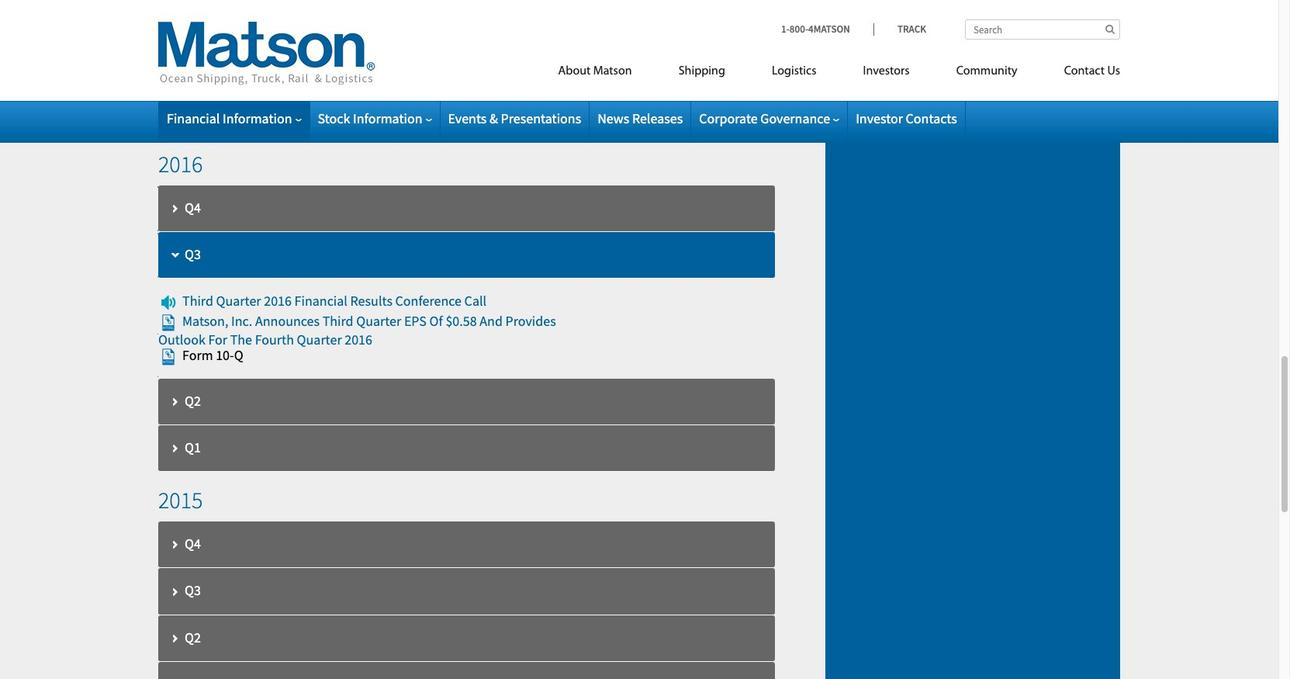 Task type: describe. For each thing, give the bounding box(es) containing it.
4matson
[[809, 23, 851, 36]]

0 horizontal spatial third
[[182, 292, 213, 310]]

logistics
[[772, 65, 817, 78]]

events & presentations
[[448, 109, 581, 127]]

financial information link
[[167, 109, 302, 127]]

community link
[[933, 57, 1041, 89]]

matson
[[593, 65, 632, 78]]

matson,
[[182, 312, 229, 330]]

and
[[480, 312, 503, 330]]

q3 for 2015
[[185, 582, 201, 599]]

investors link
[[840, 57, 933, 89]]

track
[[898, 23, 927, 36]]

for
[[208, 331, 227, 349]]

governance
[[761, 109, 831, 127]]

corporate
[[699, 109, 758, 127]]

1 q2 from the top
[[185, 56, 201, 73]]

investors
[[863, 65, 910, 78]]

conference
[[395, 292, 462, 310]]

1-
[[782, 23, 790, 36]]

about matson link
[[535, 57, 655, 89]]

contact
[[1064, 65, 1105, 78]]

2 horizontal spatial 2016
[[345, 331, 373, 349]]

third quarter 2016 financial results conference call link
[[158, 292, 487, 310]]

results
[[350, 292, 393, 310]]

0 vertical spatial financial
[[167, 109, 220, 127]]

fourth
[[255, 331, 294, 349]]

stock
[[318, 109, 350, 127]]

matson, inc. announces third quarter eps of $0.58 and provides outlook for the fourth quarter 2016 link
[[158, 312, 556, 349]]

shipping link
[[655, 57, 749, 89]]

the
[[230, 331, 252, 349]]

third quarter 2016 financial results conference call matson, inc. announces third quarter eps of $0.58 and provides outlook for the fourth quarter 2016 form 10-q
[[158, 292, 556, 364]]

contact us link
[[1041, 57, 1121, 89]]

news releases
[[598, 109, 683, 127]]

$0.58
[[446, 312, 477, 330]]

form
[[182, 346, 213, 364]]

contact us
[[1064, 65, 1121, 78]]

events
[[448, 109, 487, 127]]

stock information
[[318, 109, 423, 127]]

track link
[[874, 23, 927, 36]]

1 q3 from the top
[[185, 9, 201, 27]]

of
[[430, 312, 443, 330]]

presentations
[[501, 109, 581, 127]]

q4 for 2015
[[185, 535, 201, 553]]

news releases link
[[598, 109, 683, 127]]

financial information
[[167, 109, 292, 127]]



Task type: locate. For each thing, give the bounding box(es) containing it.
quarter up inc. at the top left of the page
[[216, 292, 261, 310]]

shipping
[[679, 65, 726, 78]]

2016
[[158, 149, 203, 178], [264, 292, 292, 310], [345, 331, 373, 349]]

logistics link
[[749, 57, 840, 89]]

quarter down 'announces'
[[297, 331, 342, 349]]

1 vertical spatial quarter
[[356, 312, 401, 330]]

outlook
[[158, 331, 206, 349]]

q1
[[185, 102, 201, 120], [185, 439, 201, 457]]

1 vertical spatial q4
[[185, 535, 201, 553]]

0 vertical spatial q2
[[185, 56, 201, 73]]

q
[[234, 346, 243, 364]]

0 vertical spatial third
[[182, 292, 213, 310]]

2016 down financial information
[[158, 149, 203, 178]]

1 horizontal spatial third
[[323, 312, 354, 330]]

inc.
[[231, 312, 252, 330]]

quarter
[[216, 292, 261, 310], [356, 312, 401, 330], [297, 331, 342, 349]]

investor contacts link
[[856, 109, 957, 127]]

information
[[223, 109, 292, 127], [353, 109, 423, 127]]

1 vertical spatial q1
[[185, 439, 201, 457]]

0 horizontal spatial information
[[223, 109, 292, 127]]

events & presentations link
[[448, 109, 581, 127]]

third up matson,
[[182, 292, 213, 310]]

information right stock
[[353, 109, 423, 127]]

1 vertical spatial 2016
[[264, 292, 292, 310]]

call
[[465, 292, 487, 310]]

1 vertical spatial q2
[[185, 392, 201, 410]]

matson image
[[158, 22, 376, 85]]

2 vertical spatial q2
[[185, 628, 201, 646]]

3 q2 from the top
[[185, 628, 201, 646]]

corporate governance
[[699, 109, 831, 127]]

q3
[[185, 9, 201, 27], [185, 245, 201, 263], [185, 582, 201, 599]]

2015
[[158, 485, 203, 515]]

eps
[[404, 312, 427, 330]]

q3 for 2016
[[185, 245, 201, 263]]

1 vertical spatial third
[[323, 312, 354, 330]]

information down matson image
[[223, 109, 292, 127]]

releases
[[632, 109, 683, 127]]

provides
[[506, 312, 556, 330]]

about matson
[[558, 65, 632, 78]]

0 vertical spatial 2016
[[158, 149, 203, 178]]

contacts
[[906, 109, 957, 127]]

financial inside third quarter 2016 financial results conference call matson, inc. announces third quarter eps of $0.58 and provides outlook for the fourth quarter 2016 form 10-q
[[295, 292, 348, 310]]

corporate governance link
[[699, 109, 840, 127]]

announces
[[255, 312, 320, 330]]

0 horizontal spatial 2016
[[158, 149, 203, 178]]

information for financial information
[[223, 109, 292, 127]]

800-
[[790, 23, 809, 36]]

1 information from the left
[[223, 109, 292, 127]]

Search search field
[[965, 19, 1121, 40]]

1 horizontal spatial financial
[[295, 292, 348, 310]]

1 q1 from the top
[[185, 102, 201, 120]]

0 vertical spatial q3
[[185, 9, 201, 27]]

None search field
[[965, 19, 1121, 40]]

10-
[[216, 346, 234, 364]]

third down third quarter 2016 financial results conference call link
[[323, 312, 354, 330]]

1-800-4matson
[[782, 23, 851, 36]]

3 q3 from the top
[[185, 582, 201, 599]]

2 vertical spatial q3
[[185, 582, 201, 599]]

2 horizontal spatial quarter
[[356, 312, 401, 330]]

0 horizontal spatial quarter
[[216, 292, 261, 310]]

quarter down results at the left of page
[[356, 312, 401, 330]]

financial
[[167, 109, 220, 127], [295, 292, 348, 310]]

third
[[182, 292, 213, 310], [323, 312, 354, 330]]

2016 down results at the left of page
[[345, 331, 373, 349]]

1 horizontal spatial information
[[353, 109, 423, 127]]

0 vertical spatial q4
[[185, 199, 201, 216]]

2 q4 from the top
[[185, 535, 201, 553]]

q4
[[185, 199, 201, 216], [185, 535, 201, 553]]

q4 for 2016
[[185, 199, 201, 216]]

about
[[558, 65, 591, 78]]

1 vertical spatial financial
[[295, 292, 348, 310]]

2 q3 from the top
[[185, 245, 201, 263]]

2 q1 from the top
[[185, 439, 201, 457]]

news
[[598, 109, 630, 127]]

investor
[[856, 109, 903, 127]]

q2
[[185, 56, 201, 73], [185, 392, 201, 410], [185, 628, 201, 646]]

1 horizontal spatial 2016
[[264, 292, 292, 310]]

top menu navigation
[[489, 57, 1121, 89]]

2 vertical spatial quarter
[[297, 331, 342, 349]]

information for stock information
[[353, 109, 423, 127]]

2 q2 from the top
[[185, 392, 201, 410]]

stock information link
[[318, 109, 432, 127]]

us
[[1108, 65, 1121, 78]]

form 10-q link
[[158, 346, 243, 364]]

search image
[[1106, 24, 1115, 34]]

1 q4 from the top
[[185, 199, 201, 216]]

0 vertical spatial quarter
[[216, 292, 261, 310]]

investor contacts
[[856, 109, 957, 127]]

community
[[957, 65, 1018, 78]]

0 horizontal spatial financial
[[167, 109, 220, 127]]

2016 up 'announces'
[[264, 292, 292, 310]]

2 information from the left
[[353, 109, 423, 127]]

1 vertical spatial q3
[[185, 245, 201, 263]]

&
[[490, 109, 498, 127]]

0 vertical spatial q1
[[185, 102, 201, 120]]

1-800-4matson link
[[782, 23, 874, 36]]

1 horizontal spatial quarter
[[297, 331, 342, 349]]

2 vertical spatial 2016
[[345, 331, 373, 349]]



Task type: vqa. For each thing, say whether or not it's contained in the screenshot.
THE ADJUSTMENT
no



